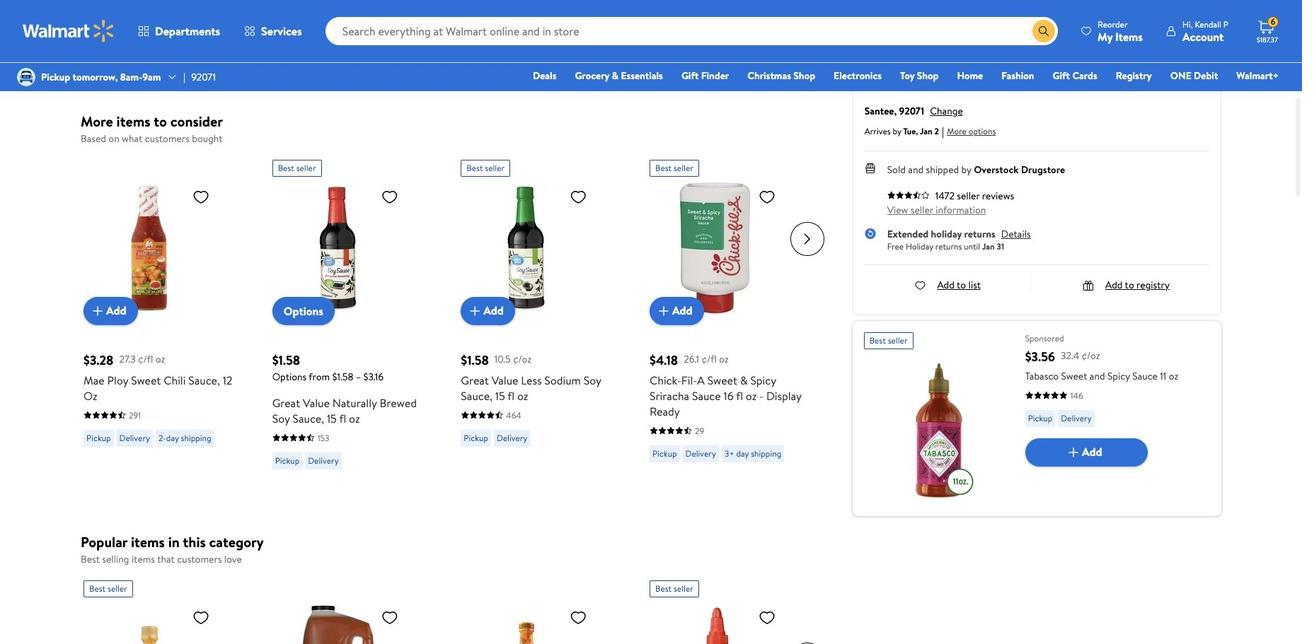 Task type: vqa. For each thing, say whether or not it's contained in the screenshot.
the middle THE IS
no



Task type: locate. For each thing, give the bounding box(es) containing it.
and right "sold"
[[908, 162, 924, 177]]

15 inside great value naturally brewed soy sauce, 15 fl oz
[[327, 411, 337, 426]]

add to list button
[[915, 278, 981, 292]]

christmas shop
[[748, 69, 815, 83]]

items inside more items to consider based on what customers bought
[[117, 112, 150, 131]]

search icon image
[[1038, 25, 1050, 37]]

sauce, inside the $1.58 10.5 ¢/oz great value less sodium soy sauce, 15 fl oz
[[461, 388, 493, 404]]

best inside popular items in this category best selling items that customers love
[[81, 553, 100, 567]]

1 horizontal spatial to
[[957, 278, 966, 292]]

not
[[1013, 56, 1028, 68], [1130, 56, 1145, 68]]

seller
[[296, 162, 316, 174], [485, 162, 505, 174], [674, 162, 693, 174], [957, 189, 980, 203], [911, 203, 933, 217], [888, 334, 908, 347], [108, 583, 127, 595], [674, 583, 693, 595]]

sauce, inside the $3.28 27.3 ¢/fl oz mae ploy sweet chili sauce, 12 oz
[[188, 373, 220, 388]]

0 horizontal spatial 92071
[[191, 70, 216, 84]]

returns left until
[[935, 241, 962, 253]]

0 horizontal spatial arrives
[[865, 125, 891, 137]]

1 vertical spatial free
[[887, 241, 904, 253]]

soy inside great value naturally brewed soy sauce, 15 fl oz
[[272, 411, 290, 426]]

fl inside $4.18 26.1 ¢/fl oz chick-fil-a sweet & spicy sriracha sauce 16 fl oz - display ready
[[736, 388, 743, 404]]

0 vertical spatial items
[[117, 112, 150, 131]]

0 horizontal spatial shop
[[794, 69, 815, 83]]

0 vertical spatial 15
[[495, 388, 505, 404]]

| 92071
[[184, 70, 216, 84]]

0 vertical spatial great
[[461, 373, 489, 388]]

oz up 464
[[517, 388, 528, 404]]

frank's redhot original cayenne pepper sauce, 1 gal hot sauces image
[[272, 603, 404, 645]]

1 horizontal spatial more
[[947, 125, 967, 137]]

0 vertical spatial value
[[492, 373, 518, 388]]

sauce, up 153
[[293, 411, 324, 426]]

oz
[[156, 353, 165, 367], [719, 353, 729, 367], [1169, 369, 1179, 383], [517, 388, 528, 404], [746, 388, 757, 404], [349, 411, 360, 426]]

add
[[937, 278, 955, 292], [1105, 278, 1123, 292], [106, 303, 126, 319], [484, 303, 504, 319], [672, 303, 693, 319], [1082, 445, 1102, 460]]

by right shipped
[[962, 162, 972, 177]]

0 vertical spatial customers
[[145, 132, 190, 146]]

¢/oz inside the $1.58 10.5 ¢/oz great value less sodium soy sauce, 15 fl oz
[[513, 353, 532, 367]]

oz right 26.1
[[719, 353, 729, 367]]

1 horizontal spatial great
[[461, 373, 489, 388]]

add button down 146
[[1025, 439, 1148, 467]]

add to cart image
[[89, 303, 106, 320], [655, 303, 672, 320], [1065, 444, 1082, 461]]

1 vertical spatial and
[[1090, 369, 1105, 383]]

available up fashion
[[1030, 56, 1061, 68]]

toy shop
[[900, 69, 939, 83]]

1 gift from the left
[[681, 69, 699, 83]]

gift cards
[[1053, 69, 1098, 83]]

2 gift from the left
[[1053, 69, 1070, 83]]

customers
[[145, 132, 190, 146], [177, 553, 222, 567]]

more items to consider based on what customers bought
[[81, 112, 223, 146]]

items up 'what'
[[117, 112, 150, 131]]

15 up 153
[[327, 411, 337, 426]]

add to cart image for mae ploy sweet chili sauce, 12 oz image
[[89, 303, 106, 320]]

1 horizontal spatial shop
[[917, 69, 939, 83]]

1 horizontal spatial $1.58
[[332, 370, 353, 384]]

1 horizontal spatial not
[[1130, 56, 1145, 68]]

nando's medium spice peri-peri hot sauce and marinade, 9.2 fl oz image
[[461, 603, 593, 645]]

sweet right "a"
[[708, 373, 738, 388]]

1472
[[935, 189, 955, 203]]

gift left finder
[[681, 69, 699, 83]]

shipping
[[181, 432, 211, 444], [751, 448, 781, 460]]

santee, 92071 change
[[865, 104, 963, 118]]

available up one
[[1147, 56, 1178, 68]]

information
[[936, 203, 986, 217]]

spicy right 16
[[750, 373, 776, 388]]

chick-fil-a sweet & spicy sriracha sauce 16 fl oz - display ready image
[[650, 182, 781, 314]]

sauce, left 12
[[188, 373, 220, 388]]

|
[[184, 70, 186, 84], [942, 124, 944, 139]]

more options button
[[947, 125, 996, 137]]

sweet down 27.3
[[131, 373, 161, 388]]

1 horizontal spatial add to cart image
[[655, 303, 672, 320]]

one debit link
[[1164, 68, 1225, 84]]

best inside $3.56 group
[[870, 334, 886, 347]]

2 vertical spatial items
[[132, 553, 155, 567]]

0 horizontal spatial ¢/fl
[[138, 353, 153, 367]]

& right grocery
[[612, 69, 619, 83]]

1 vertical spatial shipping
[[751, 448, 781, 460]]

oz up chili
[[156, 353, 165, 367]]

customers down this
[[177, 553, 222, 567]]

1 vertical spatial 2
[[935, 125, 939, 137]]

sweet inside sponsored $3.56 32.4 ¢/oz tabasco sweet and spicy sauce 11 oz
[[1061, 369, 1087, 383]]

2
[[939, 56, 944, 68], [935, 125, 939, 137]]

based
[[81, 132, 106, 146]]

1 horizontal spatial ¢/oz
[[1082, 349, 1100, 363]]

add up the 10.5
[[484, 303, 504, 319]]

6
[[1271, 16, 1276, 28]]

0 vertical spatial soy
[[584, 373, 601, 388]]

to left consider
[[154, 112, 167, 131]]

0 horizontal spatial $1.58
[[272, 351, 300, 369]]

great inside the $1.58 10.5 ¢/oz great value less sodium soy sauce, 15 fl oz
[[461, 373, 489, 388]]

¢/oz right the 10.5
[[513, 353, 532, 367]]

Search search field
[[325, 17, 1058, 45]]

gift for gift finder
[[681, 69, 699, 83]]

available inside delivery not available
[[1147, 56, 1178, 68]]

best seller inside $3.56 group
[[870, 334, 908, 347]]

0 vertical spatial options
[[284, 303, 323, 319]]

change button
[[930, 104, 963, 118]]

1 horizontal spatial free
[[912, 68, 928, 80]]

¢/fl inside $4.18 26.1 ¢/fl oz chick-fil-a sweet & spicy sriracha sauce 16 fl oz - display ready
[[702, 353, 717, 367]]

next slide for popular items in this category list image
[[790, 643, 824, 645]]

fl
[[508, 388, 515, 404], [736, 388, 743, 404], [339, 411, 346, 426]]

 image
[[17, 68, 35, 86]]

gift left cards
[[1053, 69, 1070, 83]]

0 horizontal spatial add to cart image
[[89, 303, 106, 320]]

to left registry
[[1125, 278, 1134, 292]]

$1.58 for great
[[461, 351, 489, 369]]

add down 146
[[1082, 445, 1102, 460]]

ploy
[[107, 373, 128, 388]]

add to cart image up $4.18
[[655, 303, 672, 320]]

$1.58 inside the $1.58 10.5 ¢/oz great value less sodium soy sauce, 15 fl oz
[[461, 351, 489, 369]]

delivery
[[1136, 44, 1172, 58], [1061, 412, 1092, 424], [119, 432, 150, 444], [497, 432, 528, 444], [685, 448, 716, 460], [308, 455, 339, 467]]

oz right 11
[[1169, 369, 1179, 383]]

returns left 31
[[964, 227, 996, 241]]

to inside more items to consider based on what customers bought
[[154, 112, 167, 131]]

¢/fl inside the $3.28 27.3 ¢/fl oz mae ploy sweet chili sauce, 12 oz
[[138, 353, 153, 367]]

customers down consider
[[145, 132, 190, 146]]

essentials
[[621, 69, 663, 83]]

$1.58 for $1.58
[[272, 351, 300, 369]]

great left less
[[461, 373, 489, 388]]

intent image for shipping image
[[909, 20, 932, 43]]

2 horizontal spatial add to cart image
[[1065, 444, 1082, 461]]

2 horizontal spatial fl
[[736, 388, 743, 404]]

arrives
[[897, 56, 923, 68], [865, 125, 891, 137]]

and inside sponsored $3.56 32.4 ¢/oz tabasco sweet and spicy sauce 11 oz
[[1090, 369, 1105, 383]]

1 vertical spatial 15
[[327, 411, 337, 426]]

1 vertical spatial 92071
[[899, 104, 924, 118]]

free down shipping
[[912, 68, 928, 80]]

hi, kendall p account
[[1183, 18, 1229, 44]]

items for popular
[[131, 533, 165, 552]]

deals link
[[527, 68, 563, 84]]

1 vertical spatial |
[[942, 124, 944, 139]]

| down the 'change'
[[942, 124, 944, 139]]

shop for christmas shop
[[794, 69, 815, 83]]

1 horizontal spatial sauce
[[1133, 369, 1158, 383]]

1 horizontal spatial sauce,
[[293, 411, 324, 426]]

&
[[612, 69, 619, 83], [740, 373, 748, 388]]

and right 'tabasco'
[[1090, 369, 1105, 383]]

bought
[[192, 132, 223, 146]]

jan right the tue,
[[920, 125, 933, 137]]

1 horizontal spatial spicy
[[1108, 369, 1130, 383]]

1 vertical spatial items
[[131, 533, 165, 552]]

fil-
[[681, 373, 697, 388]]

0 horizontal spatial by
[[893, 125, 901, 137]]

0 vertical spatial 92071
[[191, 70, 216, 84]]

melinda's fire roasted garlic habanero image
[[650, 603, 781, 645]]

arrives down santee,
[[865, 125, 891, 137]]

add to cart image for chick-fil-a sweet & spicy sriracha sauce 16 fl oz - display ready image
[[655, 303, 672, 320]]

1 vertical spatial arrives
[[865, 125, 891, 137]]

add for add button associated with "great value less sodium soy sauce, 15 fl oz" image
[[484, 303, 504, 319]]

0 horizontal spatial great
[[272, 395, 300, 411]]

1 horizontal spatial |
[[942, 124, 944, 139]]

items
[[117, 112, 150, 131], [131, 533, 165, 552], [132, 553, 155, 567]]

| right the 9am
[[184, 70, 186, 84]]

add to favorites list, mae ploy sweet chili sauce, 12 oz image
[[193, 188, 210, 206]]

¢/fl right 26.1
[[702, 353, 717, 367]]

1 vertical spatial customers
[[177, 553, 222, 567]]

jan inside arrives by tue, jan 2 | more options
[[920, 125, 933, 137]]

0 horizontal spatial soy
[[272, 411, 290, 426]]

more down the 'change'
[[947, 125, 967, 137]]

shop right toy
[[917, 69, 939, 83]]

more inside more items to consider based on what customers bought
[[81, 112, 113, 131]]

1 vertical spatial day
[[736, 448, 749, 460]]

oz down the –
[[349, 411, 360, 426]]

delivery down 153
[[308, 455, 339, 467]]

2 vertical spatial jan
[[982, 241, 995, 253]]

¢/fl for $4.18
[[702, 353, 717, 367]]

arrives up toy
[[897, 56, 923, 68]]

0 vertical spatial jan
[[925, 56, 937, 68]]

less
[[521, 373, 542, 388]]

1 horizontal spatial available
[[1147, 56, 1178, 68]]

0 horizontal spatial to
[[154, 112, 167, 131]]

1 shop from the left
[[794, 69, 815, 83]]

2 horizontal spatial $1.58
[[461, 351, 489, 369]]

1 horizontal spatial ¢/fl
[[702, 353, 717, 367]]

¢/oz inside sponsored $3.56 32.4 ¢/oz tabasco sweet and spicy sauce 11 oz
[[1082, 349, 1100, 363]]

oz inside sponsored $3.56 32.4 ¢/oz tabasco sweet and spicy sauce 11 oz
[[1169, 369, 1179, 383]]

1 vertical spatial sauce
[[692, 388, 721, 404]]

shipping arrives jan 2 free
[[897, 44, 944, 80]]

11
[[1160, 369, 1167, 383]]

0 horizontal spatial available
[[1030, 56, 1061, 68]]

1 ¢/fl from the left
[[138, 353, 153, 367]]

¢/fl right 27.3
[[138, 353, 153, 367]]

0 vertical spatial shipping
[[181, 432, 211, 444]]

2 horizontal spatial sweet
[[1061, 369, 1087, 383]]

shipping for 2-day shipping
[[181, 432, 211, 444]]

2 horizontal spatial sauce,
[[461, 388, 493, 404]]

on
[[109, 132, 119, 146]]

add to registry button
[[1083, 278, 1170, 292]]

$1.58 down options link
[[272, 351, 300, 369]]

great inside great value naturally brewed soy sauce, 15 fl oz
[[272, 395, 300, 411]]

0 horizontal spatial and
[[908, 162, 924, 177]]

& right 16
[[740, 373, 748, 388]]

1 horizontal spatial day
[[736, 448, 749, 460]]

departments
[[155, 23, 220, 39]]

santee,
[[865, 104, 897, 118]]

0 horizontal spatial gift
[[681, 69, 699, 83]]

shop right christmas
[[794, 69, 815, 83]]

overstock
[[974, 162, 1019, 177]]

sauce inside $4.18 26.1 ¢/fl oz chick-fil-a sweet & spicy sriracha sauce 16 fl oz - display ready
[[692, 388, 721, 404]]

not for pickup
[[1013, 56, 1028, 68]]

add to cart image up the $3.28
[[89, 303, 106, 320]]

until
[[964, 241, 980, 253]]

1 horizontal spatial and
[[1090, 369, 1105, 383]]

add to cart image
[[467, 303, 484, 320]]

1 vertical spatial options
[[272, 370, 307, 384]]

Walmart Site-Wide search field
[[325, 17, 1058, 45]]

sauce, for $3.28
[[188, 373, 220, 388]]

$1.58 left the –
[[332, 370, 353, 384]]

291
[[129, 409, 141, 421]]

day right the 3+
[[736, 448, 749, 460]]

soy right sodium
[[584, 373, 601, 388]]

shipping right 2-
[[181, 432, 211, 444]]

items left that
[[132, 553, 155, 567]]

0 vertical spatial by
[[893, 125, 901, 137]]

1 horizontal spatial shipping
[[751, 448, 781, 460]]

not for delivery
[[1130, 56, 1145, 68]]

free inside extended holiday returns details free holiday returns until jan 31
[[887, 241, 904, 253]]

1 vertical spatial value
[[303, 395, 330, 411]]

0 horizontal spatial ¢/oz
[[513, 353, 532, 367]]

sauce left 16
[[692, 388, 721, 404]]

add up 26.1
[[672, 303, 693, 319]]

2 shop from the left
[[917, 69, 939, 83]]

add to cart image down 146
[[1065, 444, 1082, 461]]

not inside delivery not available
[[1130, 56, 1145, 68]]

best seller
[[278, 162, 316, 174], [467, 162, 505, 174], [655, 162, 693, 174], [870, 334, 908, 347], [89, 583, 127, 595], [655, 583, 693, 595]]

1 vertical spatial jan
[[920, 125, 933, 137]]

shipped
[[926, 162, 959, 177]]

options up $1.58 options from $1.58 – $3.16
[[284, 303, 323, 319]]

oz
[[84, 388, 97, 404]]

delivery inside $3.56 group
[[1061, 412, 1092, 424]]

product group containing $3.28
[[84, 154, 241, 475]]

1 vertical spatial &
[[740, 373, 748, 388]]

add up 27.3
[[106, 303, 126, 319]]

3+
[[725, 448, 734, 460]]

great
[[461, 373, 489, 388], [272, 395, 300, 411]]

& inside $4.18 26.1 ¢/fl oz chick-fil-a sweet & spicy sriracha sauce 16 fl oz - display ready
[[740, 373, 748, 388]]

great value less sodium soy sauce, 15 fl oz image
[[461, 182, 593, 314]]

0 vertical spatial 2
[[939, 56, 944, 68]]

1 horizontal spatial fl
[[508, 388, 515, 404]]

by inside arrives by tue, jan 2 | more options
[[893, 125, 901, 137]]

free left the holiday
[[887, 241, 904, 253]]

26.1
[[684, 353, 699, 367]]

$1.58 options from $1.58 – $3.16
[[272, 351, 384, 384]]

1 horizontal spatial &
[[740, 373, 748, 388]]

items up that
[[131, 533, 165, 552]]

29
[[695, 425, 704, 437]]

delivery down intent image for delivery
[[1136, 44, 1172, 58]]

$1.58 left the 10.5
[[461, 351, 489, 369]]

by left the tue,
[[893, 125, 901, 137]]

add to favorites list, chick-fil-a sweet & spicy sriracha sauce 16 fl oz - display ready image
[[759, 188, 776, 206]]

0 horizontal spatial more
[[81, 112, 113, 131]]

options left from
[[272, 370, 307, 384]]

tabasco sweet and spicy sauce 11 oz image
[[864, 355, 1014, 505]]

selling
[[102, 553, 129, 567]]

shipping right the 3+
[[751, 448, 781, 460]]

great down $1.58 options from $1.58 – $3.16
[[272, 395, 300, 411]]

1 available from the left
[[1030, 56, 1061, 68]]

1 horizontal spatial by
[[962, 162, 972, 177]]

oz inside the $3.28 27.3 ¢/fl oz mae ploy sweet chili sauce, 12 oz
[[156, 353, 165, 367]]

92071 for santee,
[[899, 104, 924, 118]]

¢/fl
[[138, 353, 153, 367], [702, 353, 717, 367]]

15 inside the $1.58 10.5 ¢/oz great value less sodium soy sauce, 15 fl oz
[[495, 388, 505, 404]]

that
[[157, 553, 175, 567]]

drugstore
[[1021, 162, 1065, 177]]

add button up the 10.5
[[461, 297, 515, 325]]

tomorrow,
[[73, 70, 118, 84]]

more
[[81, 112, 113, 131], [947, 125, 967, 137]]

0 horizontal spatial value
[[303, 395, 330, 411]]

next slide for more items to consider list image
[[790, 222, 824, 256]]

1 horizontal spatial value
[[492, 373, 518, 388]]

jan left 31
[[982, 241, 995, 253]]

intent image for pickup image
[[1026, 20, 1048, 43]]

value down from
[[303, 395, 330, 411]]

ready
[[650, 404, 680, 419]]

oz left -
[[746, 388, 757, 404]]

92071 up consider
[[191, 70, 216, 84]]

add button up 26.1
[[650, 297, 704, 325]]

0 horizontal spatial not
[[1013, 56, 1028, 68]]

1 horizontal spatial gift
[[1053, 69, 1070, 83]]

0 horizontal spatial spicy
[[750, 373, 776, 388]]

0 horizontal spatial fl
[[339, 411, 346, 426]]

0 horizontal spatial day
[[166, 432, 179, 444]]

0 vertical spatial day
[[166, 432, 179, 444]]

to left "list"
[[957, 278, 966, 292]]

2 ¢/fl from the left
[[702, 353, 717, 367]]

jan up the toy shop
[[925, 56, 937, 68]]

0 horizontal spatial sweet
[[131, 373, 161, 388]]

0 vertical spatial &
[[612, 69, 619, 83]]

not up registry
[[1130, 56, 1145, 68]]

christmas shop link
[[741, 68, 822, 84]]

day down chili
[[166, 432, 179, 444]]

0 vertical spatial |
[[184, 70, 186, 84]]

jan inside shipping arrives jan 2 free
[[925, 56, 937, 68]]

0 horizontal spatial shipping
[[181, 432, 211, 444]]

sauce,
[[188, 373, 220, 388], [461, 388, 493, 404], [293, 411, 324, 426]]

fl inside great value naturally brewed soy sauce, 15 fl oz
[[339, 411, 346, 426]]

pickup not available
[[1013, 44, 1061, 68]]

sweet up 146
[[1061, 369, 1087, 383]]

92071 up the tue,
[[899, 104, 924, 118]]

1 horizontal spatial arrives
[[897, 56, 923, 68]]

pickup inside "pickup not available"
[[1023, 44, 1051, 58]]

my
[[1098, 29, 1113, 44]]

sweet inside $4.18 26.1 ¢/fl oz chick-fil-a sweet & spicy sriracha sauce 16 fl oz - display ready
[[708, 373, 738, 388]]

1 vertical spatial soy
[[272, 411, 290, 426]]

add inside $3.56 group
[[1082, 445, 1102, 460]]

free inside shipping arrives jan 2 free
[[912, 68, 928, 80]]

0 horizontal spatial |
[[184, 70, 186, 84]]

1 horizontal spatial 92071
[[899, 104, 924, 118]]

add to favorites list, great value naturally brewed soy sauce, 15 fl oz image
[[381, 188, 398, 206]]

grocery
[[575, 69, 610, 83]]

2 not from the left
[[1130, 56, 1145, 68]]

¢/oz right 32.4
[[1082, 349, 1100, 363]]

product group
[[84, 154, 241, 475], [272, 154, 430, 475], [461, 154, 619, 475], [650, 154, 807, 475], [84, 575, 241, 645], [650, 575, 807, 645]]

sauce, left less
[[461, 388, 493, 404]]

hi,
[[1183, 18, 1193, 30]]

1472 seller reviews
[[935, 189, 1014, 203]]

$3.28
[[84, 351, 114, 369]]

soy down $1.58 options from $1.58 – $3.16
[[272, 411, 290, 426]]

0 vertical spatial free
[[912, 68, 928, 80]]

display
[[767, 388, 802, 404]]

2-day shipping
[[159, 432, 211, 444]]

delivery down 146
[[1061, 412, 1092, 424]]

1 horizontal spatial soy
[[584, 373, 601, 388]]

value down the 10.5
[[492, 373, 518, 388]]

12
[[223, 373, 232, 388]]

more up based
[[81, 112, 113, 131]]

spicy left 11
[[1108, 369, 1130, 383]]

1 horizontal spatial sweet
[[708, 373, 738, 388]]

options inside $1.58 options from $1.58 – $3.16
[[272, 370, 307, 384]]

day for 3+
[[736, 448, 749, 460]]

available inside "pickup not available"
[[1030, 56, 1061, 68]]

0 vertical spatial arrives
[[897, 56, 923, 68]]

1 horizontal spatial 15
[[495, 388, 505, 404]]

extended
[[887, 227, 929, 241]]

0 horizontal spatial sauce
[[692, 388, 721, 404]]

not up fashion
[[1013, 56, 1028, 68]]

sauce left 11
[[1133, 369, 1158, 383]]

shipping
[[901, 44, 939, 58]]

not inside "pickup not available"
[[1013, 56, 1028, 68]]

1 not from the left
[[1013, 56, 1028, 68]]

add button for mae ploy sweet chili sauce, 12 oz image
[[84, 297, 138, 325]]

15 left less
[[495, 388, 505, 404]]

grocery & essentials
[[575, 69, 663, 83]]

92071 for |
[[191, 70, 216, 84]]

2 available from the left
[[1147, 56, 1178, 68]]

2 horizontal spatial to
[[1125, 278, 1134, 292]]

add button up the $3.28
[[84, 297, 138, 325]]

0 horizontal spatial sauce,
[[188, 373, 220, 388]]



Task type: describe. For each thing, give the bounding box(es) containing it.
more inside arrives by tue, jan 2 | more options
[[947, 125, 967, 137]]

3.7296 stars out of 5, based on 1472 seller reviews element
[[887, 191, 930, 199]]

product group containing $4.18
[[650, 154, 807, 475]]

details button
[[1001, 227, 1031, 241]]

electronics
[[834, 69, 882, 83]]

0 vertical spatial and
[[908, 162, 924, 177]]

fashion
[[1002, 69, 1034, 83]]

details
[[1001, 227, 1031, 241]]

best inside product group
[[655, 162, 672, 174]]

shop for toy shop
[[917, 69, 939, 83]]

3+ day shipping
[[725, 448, 781, 460]]

add to favorites list, frank's redhot original cayenne pepper sauce, 1 gal hot sauces image
[[381, 609, 398, 627]]

add button inside $3.56 group
[[1025, 439, 1148, 467]]

to for add to registry
[[1125, 278, 1134, 292]]

departments button
[[126, 14, 232, 48]]

add button for chick-fil-a sweet & spicy sriracha sauce 16 fl oz - display ready image
[[650, 297, 704, 325]]

electronics link
[[827, 68, 888, 84]]

1 vertical spatial by
[[962, 162, 972, 177]]

kendall
[[1195, 18, 1222, 30]]

soy inside the $1.58 10.5 ¢/oz great value less sodium soy sauce, 15 fl oz
[[584, 373, 601, 388]]

love
[[224, 553, 242, 567]]

sauce, inside great value naturally brewed soy sauce, 15 fl oz
[[293, 411, 324, 426]]

list
[[969, 278, 981, 292]]

great value naturally brewed soy sauce, 15 fl oz image
[[272, 182, 404, 314]]

view seller information link
[[887, 203, 986, 217]]

walmart+
[[1237, 69, 1279, 83]]

sold and shipped by overstock drugstore
[[887, 162, 1065, 177]]

from
[[309, 370, 330, 384]]

customers inside popular items in this category best selling items that customers love
[[177, 553, 222, 567]]

oz inside the $1.58 10.5 ¢/oz great value less sodium soy sauce, 15 fl oz
[[517, 388, 528, 404]]

tabasco
[[1025, 369, 1059, 383]]

9am
[[142, 70, 161, 84]]

toy
[[900, 69, 915, 83]]

p
[[1224, 18, 1229, 30]]

home
[[957, 69, 983, 83]]

add to list
[[937, 278, 981, 292]]

add for chick-fil-a sweet & spicy sriracha sauce 16 fl oz - display ready image add button
[[672, 303, 693, 319]]

free for extended
[[887, 241, 904, 253]]

sauce inside sponsored $3.56 32.4 ¢/oz tabasco sweet and spicy sauce 11 oz
[[1133, 369, 1158, 383]]

debit
[[1194, 69, 1218, 83]]

add to cart image inside $3.56 group
[[1065, 444, 1082, 461]]

delivery inside delivery not available
[[1136, 44, 1172, 58]]

jan inside extended holiday returns details free holiday returns until jan 31
[[982, 241, 995, 253]]

153
[[318, 432, 329, 444]]

options
[[969, 125, 996, 137]]

deals
[[533, 69, 557, 83]]

fashion link
[[995, 68, 1041, 84]]

¢/fl for $3.28
[[138, 353, 153, 367]]

brewed
[[380, 395, 417, 411]]

add for add button associated with mae ploy sweet chili sauce, 12 oz image
[[106, 303, 126, 319]]

add for add button within the $3.56 group
[[1082, 445, 1102, 460]]

sriracha
[[650, 388, 689, 404]]

2 inside shipping arrives jan 2 free
[[939, 56, 944, 68]]

what
[[122, 132, 143, 146]]

6 $187.37
[[1257, 16, 1278, 45]]

home link
[[951, 68, 990, 84]]

change
[[930, 104, 963, 118]]

value inside great value naturally brewed soy sauce, 15 fl oz
[[303, 395, 330, 411]]

add button for "great value less sodium soy sauce, 15 fl oz" image
[[461, 297, 515, 325]]

sauce, for $1.58
[[461, 388, 493, 404]]

pickup tomorrow, 8am-9am
[[41, 70, 161, 84]]

1 horizontal spatial returns
[[964, 227, 996, 241]]

sodium
[[544, 373, 581, 388]]

value inside the $1.58 10.5 ¢/oz great value less sodium soy sauce, 15 fl oz
[[492, 373, 518, 388]]

tue,
[[903, 125, 918, 137]]

add to favorites list, nando's medium spice peri-peri hot sauce and marinade, 9.2 fl oz image
[[570, 609, 587, 627]]

consider
[[170, 112, 223, 131]]

walmart+ link
[[1230, 68, 1285, 84]]

view seller information
[[887, 203, 986, 217]]

finder
[[701, 69, 729, 83]]

gift finder link
[[675, 68, 736, 84]]

add to favorites list, great value less sodium soy sauce, 15 fl oz image
[[570, 188, 587, 206]]

arrives inside arrives by tue, jan 2 | more options
[[865, 125, 891, 137]]

$4.18 26.1 ¢/fl oz chick-fil-a sweet & spicy sriracha sauce 16 fl oz - display ready
[[650, 351, 802, 419]]

gift for gift cards
[[1053, 69, 1070, 83]]

sweet inside the $3.28 27.3 ¢/fl oz mae ploy sweet chili sauce, 12 oz
[[131, 373, 161, 388]]

extended holiday returns details free holiday returns until jan 31
[[887, 227, 1031, 253]]

available for delivery
[[1147, 56, 1178, 68]]

spicy inside $4.18 26.1 ¢/fl oz chick-fil-a sweet & spicy sriracha sauce 16 fl oz - display ready
[[750, 373, 776, 388]]

walmart image
[[23, 20, 115, 42]]

arrives inside shipping arrives jan 2 free
[[897, 56, 923, 68]]

intent image for delivery image
[[1143, 20, 1165, 43]]

holiday
[[931, 227, 962, 241]]

2-
[[159, 432, 166, 444]]

chick-
[[650, 373, 681, 388]]

popular items in this category best selling items that customers love
[[81, 533, 264, 567]]

available for pickup
[[1030, 56, 1061, 68]]

delivery down 291
[[119, 432, 150, 444]]

reviews
[[982, 189, 1014, 203]]

services
[[261, 23, 302, 39]]

31
[[997, 241, 1004, 253]]

add left registry
[[1105, 278, 1123, 292]]

27.3
[[119, 353, 136, 367]]

registry link
[[1110, 68, 1158, 84]]

reorder
[[1098, 18, 1128, 30]]

christmas
[[748, 69, 791, 83]]

0 horizontal spatial &
[[612, 69, 619, 83]]

day for 2-
[[166, 432, 179, 444]]

464
[[506, 409, 521, 421]]

-
[[760, 388, 764, 404]]

cards
[[1073, 69, 1098, 83]]

add to registry
[[1105, 278, 1170, 292]]

free for shipping
[[912, 68, 928, 80]]

$3.28 27.3 ¢/fl oz mae ploy sweet chili sauce, 12 oz
[[84, 351, 232, 404]]

gift finder
[[681, 69, 729, 83]]

delivery down 29
[[685, 448, 716, 460]]

146
[[1071, 390, 1083, 402]]

arrives by tue, jan 2 | more options
[[865, 124, 996, 139]]

oz inside great value naturally brewed soy sauce, 15 fl oz
[[349, 411, 360, 426]]

mae
[[84, 373, 105, 388]]

tabanero sriracha honey hot sauce - 1.7 oz mini bottle image
[[84, 603, 215, 645]]

$187.37
[[1257, 35, 1278, 45]]

items
[[1115, 29, 1143, 44]]

add to favorites list, melinda's fire roasted garlic habanero image
[[759, 609, 776, 627]]

add left "list"
[[937, 278, 955, 292]]

naturally
[[332, 395, 377, 411]]

$3.56 group
[[853, 321, 1222, 516]]

$3.16
[[363, 370, 384, 384]]

10.5
[[495, 353, 511, 367]]

great value naturally brewed soy sauce, 15 fl oz
[[272, 395, 417, 426]]

0 horizontal spatial returns
[[935, 241, 962, 253]]

shipping for 3+ day shipping
[[751, 448, 781, 460]]

seller inside $3.56 group
[[888, 334, 908, 347]]

pickup inside $3.56 group
[[1028, 412, 1053, 424]]

to for add to list
[[957, 278, 966, 292]]

delivery down 464
[[497, 432, 528, 444]]

customers inside more items to consider based on what customers bought
[[145, 132, 190, 146]]

account
[[1183, 29, 1224, 44]]

2 inside arrives by tue, jan 2 | more options
[[935, 125, 939, 137]]

reorder my items
[[1098, 18, 1143, 44]]

sponsored
[[1025, 332, 1064, 344]]

delivery not available
[[1130, 44, 1178, 68]]

$1.58 10.5 ¢/oz great value less sodium soy sauce, 15 fl oz
[[461, 351, 601, 404]]

mae ploy sweet chili sauce, 12 oz image
[[84, 182, 215, 314]]

options link
[[272, 297, 335, 325]]

spicy inside sponsored $3.56 32.4 ¢/oz tabasco sweet and spicy sauce 11 oz
[[1108, 369, 1130, 383]]

registry
[[1137, 278, 1170, 292]]

fl inside the $1.58 10.5 ¢/oz great value less sodium soy sauce, 15 fl oz
[[508, 388, 515, 404]]

items for more
[[117, 112, 150, 131]]

grocery & essentials link
[[569, 68, 669, 84]]

holiday
[[906, 241, 933, 253]]

add to favorites list, tabanero sriracha honey hot sauce - 1.7 oz mini bottle image
[[193, 609, 210, 627]]

one
[[1170, 69, 1192, 83]]

–
[[356, 370, 361, 384]]



